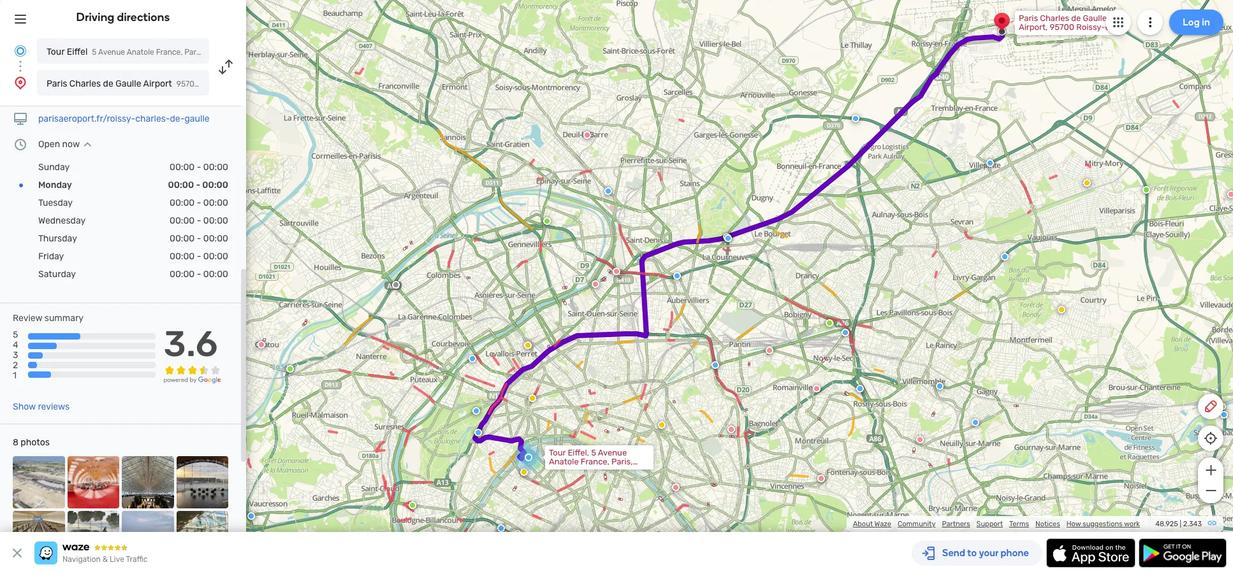 Task type: describe. For each thing, give the bounding box(es) containing it.
photos
[[21, 438, 50, 448]]

de for airport,
[[1072, 13, 1081, 23]]

pencil image
[[1203, 399, 1219, 415]]

notices link
[[1036, 520, 1060, 529]]

2
[[13, 361, 18, 371]]

00:00 - 00:00 for monday
[[168, 180, 228, 191]]

2.343
[[1183, 520, 1202, 529]]

00:00 - 00:00 for sunday
[[170, 162, 228, 173]]

eiffel,
[[568, 448, 589, 458]]

5 inside 5 4 3 2 1
[[13, 330, 18, 341]]

saturday
[[38, 269, 76, 280]]

live
[[110, 555, 124, 564]]

95700
[[1050, 22, 1075, 32]]

paris charles de gaulle airport, 95700 roissy-en- france, france
[[1019, 13, 1119, 41]]

zoom in image
[[1203, 463, 1219, 478]]

00:00 - 00:00 for friday
[[170, 251, 228, 262]]

open now button
[[38, 139, 95, 150]]

support
[[977, 520, 1003, 529]]

community
[[898, 520, 936, 529]]

open now
[[38, 139, 80, 150]]

parisaeroport.fr/roissy-charles-de-gaulle
[[38, 114, 210, 124]]

france for eiffel,
[[549, 466, 576, 476]]

paris for paris charles de gaulle airport
[[47, 78, 67, 89]]

france inside paris charles de gaulle airport, 95700 roissy-en- france, france
[[1050, 31, 1076, 41]]

terms
[[1010, 520, 1029, 529]]

- for wednesday
[[197, 216, 201, 226]]

image 8 of paris charles de gaulle airport, roissy-en-france image
[[176, 511, 228, 563]]

paris for paris charles de gaulle airport, 95700 roissy-en- france, france
[[1019, 13, 1038, 23]]

navigation
[[62, 555, 101, 564]]

5 4 3 2 1
[[13, 330, 18, 382]]

location image
[[13, 75, 28, 91]]

reviews
[[38, 402, 70, 413]]

- for friday
[[197, 251, 201, 262]]

2 vertical spatial hazard image
[[520, 469, 528, 476]]

tour eiffel 5 avenue anatole france, paris, france
[[47, 47, 231, 57]]

0 vertical spatial chit chat image
[[826, 320, 834, 327]]

image 4 of paris charles de gaulle airport, roissy-en-france image
[[176, 457, 228, 509]]

waze
[[875, 520, 892, 529]]

zoom out image
[[1203, 483, 1219, 499]]

eiffel
[[67, 47, 88, 57]]

driving
[[76, 10, 114, 24]]

4
[[13, 340, 18, 351]]

open
[[38, 139, 60, 150]]

roissy-
[[1077, 22, 1106, 32]]

paris, for eiffel,
[[612, 457, 633, 467]]

gaulle for airport
[[116, 78, 141, 89]]

wednesday
[[38, 216, 86, 226]]

directions
[[117, 10, 170, 24]]

gaulle for airport,
[[1083, 13, 1107, 23]]

8
[[13, 438, 18, 448]]

3.6
[[164, 323, 218, 365]]

summary
[[45, 313, 84, 324]]

thursday
[[38, 233, 77, 244]]

partners link
[[942, 520, 970, 529]]

x image
[[10, 546, 25, 561]]

00:00 - 00:00 for saturday
[[170, 269, 228, 280]]

airport,
[[1019, 22, 1048, 32]]

paris charles de gaulle airport button
[[37, 70, 209, 96]]

france, for eiffel,
[[581, 457, 610, 467]]

avenue for eiffel,
[[598, 448, 627, 458]]



Task type: locate. For each thing, give the bounding box(es) containing it.
1 horizontal spatial chit chat image
[[826, 320, 834, 327]]

anatole inside tour eiffel, 5 avenue anatole france, paris, france
[[549, 457, 579, 467]]

1 horizontal spatial france
[[549, 466, 576, 476]]

hazard image
[[524, 342, 532, 349], [658, 422, 666, 429], [520, 469, 528, 476]]

1 vertical spatial hazard image
[[658, 422, 666, 429]]

show reviews
[[13, 402, 70, 413]]

paris right location image
[[47, 78, 67, 89]]

paris, inside tour eiffel 5 avenue anatole france, paris, france
[[184, 48, 204, 57]]

image 5 of paris charles de gaulle airport, roissy-en-france image
[[13, 511, 65, 563]]

1 horizontal spatial charles
[[1040, 13, 1070, 23]]

- for saturday
[[197, 269, 201, 280]]

anatole for eiffel
[[127, 48, 154, 57]]

how
[[1067, 520, 1081, 529]]

avenue right eiffel,
[[598, 448, 627, 458]]

5 up 3
[[13, 330, 18, 341]]

00:00
[[170, 162, 195, 173], [203, 162, 228, 173], [168, 180, 194, 191], [202, 180, 228, 191], [170, 198, 195, 209], [203, 198, 228, 209], [170, 216, 195, 226], [203, 216, 228, 226], [170, 233, 195, 244], [203, 233, 228, 244], [170, 251, 195, 262], [203, 251, 228, 262], [170, 269, 195, 280], [203, 269, 228, 280]]

charles down eiffel on the top left
[[69, 78, 101, 89]]

image 6 of paris charles de gaulle airport, roissy-en-france image
[[67, 511, 119, 563]]

paris,
[[184, 48, 204, 57], [612, 457, 633, 467]]

0 vertical spatial anatole
[[127, 48, 154, 57]]

1 horizontal spatial avenue
[[598, 448, 627, 458]]

1 vertical spatial france
[[206, 48, 231, 57]]

parisaeroport.fr/roissy-charles-de-gaulle link
[[38, 114, 210, 124]]

friday
[[38, 251, 64, 262]]

de-
[[170, 114, 185, 124]]

charles inside button
[[69, 78, 101, 89]]

|
[[1180, 520, 1182, 529]]

paris inside paris charles de gaulle airport, 95700 roissy-en- france, france
[[1019, 13, 1038, 23]]

1 horizontal spatial paris
[[1019, 13, 1038, 23]]

police image
[[987, 159, 994, 167], [605, 187, 612, 195], [724, 235, 732, 242], [673, 272, 681, 280], [712, 362, 719, 369], [856, 385, 864, 393], [972, 419, 980, 427], [474, 429, 482, 437]]

0 horizontal spatial 5
[[13, 330, 18, 341]]

road closed image
[[584, 131, 591, 139], [613, 268, 621, 276], [813, 385, 821, 393], [672, 484, 680, 492]]

about
[[853, 520, 873, 529]]

5 inside tour eiffel, 5 avenue anatole france, paris, france
[[591, 448, 596, 458]]

charles-
[[135, 114, 170, 124]]

support link
[[977, 520, 1003, 529]]

charles inside paris charles de gaulle airport, 95700 roissy-en- france, france
[[1040, 13, 1070, 23]]

accident image
[[392, 281, 400, 289]]

5 for eiffel
[[92, 48, 97, 57]]

tour eiffel, 5 avenue anatole france, paris, france
[[549, 448, 633, 476]]

1 vertical spatial 5
[[13, 330, 18, 341]]

1 vertical spatial chit chat image
[[286, 365, 294, 373]]

0 vertical spatial 5
[[92, 48, 97, 57]]

tour inside tour eiffel, 5 avenue anatole france, paris, france
[[549, 448, 566, 458]]

road closed image
[[1228, 191, 1233, 198], [592, 281, 599, 288], [258, 341, 265, 349], [766, 347, 774, 355], [728, 426, 735, 434], [916, 436, 924, 444], [818, 475, 825, 483]]

2 horizontal spatial france
[[1050, 31, 1076, 41]]

2 horizontal spatial france,
[[1019, 31, 1048, 41]]

48.925
[[1156, 520, 1178, 529]]

charles for paris charles de gaulle airport, 95700 roissy-en- france, france
[[1040, 13, 1070, 23]]

00:00 - 00:00 for wednesday
[[170, 216, 228, 226]]

&
[[103, 555, 108, 564]]

work
[[1124, 520, 1140, 529]]

terms link
[[1010, 520, 1029, 529]]

3
[[13, 350, 18, 361]]

anatole inside tour eiffel 5 avenue anatole france, paris, france
[[127, 48, 154, 57]]

chit chat image
[[1143, 186, 1151, 194], [543, 217, 551, 225], [1219, 403, 1226, 411], [409, 502, 416, 510]]

about waze link
[[853, 520, 892, 529]]

- for monday
[[196, 180, 200, 191]]

0 horizontal spatial france
[[206, 48, 231, 57]]

charles for paris charles de gaulle airport
[[69, 78, 101, 89]]

charles left roissy-
[[1040, 13, 1070, 23]]

de
[[1072, 13, 1081, 23], [103, 78, 113, 89]]

gaulle right 95700
[[1083, 13, 1107, 23]]

1
[[13, 371, 17, 382]]

image 7 of paris charles de gaulle airport, roissy-en-france image
[[122, 511, 174, 563]]

0 horizontal spatial gaulle
[[116, 78, 141, 89]]

paris, inside tour eiffel, 5 avenue anatole france, paris, france
[[612, 457, 633, 467]]

1 vertical spatial france,
[[156, 48, 183, 57]]

gaulle
[[1083, 13, 1107, 23], [116, 78, 141, 89]]

avenue inside tour eiffel, 5 avenue anatole france, paris, france
[[598, 448, 627, 458]]

de inside paris charles de gaulle airport, 95700 roissy-en- france, france
[[1072, 13, 1081, 23]]

traffic
[[126, 555, 148, 564]]

sunday
[[38, 162, 70, 173]]

paris, for eiffel
[[184, 48, 204, 57]]

image 1 of paris charles de gaulle airport, roissy-en-france image
[[13, 457, 65, 509]]

avenue for eiffel
[[98, 48, 125, 57]]

how suggestions work link
[[1067, 520, 1140, 529]]

0 horizontal spatial paris,
[[184, 48, 204, 57]]

monday
[[38, 180, 72, 191]]

navigation & live traffic
[[62, 555, 148, 564]]

france for eiffel
[[206, 48, 231, 57]]

gaulle inside paris charles de gaulle airport, 95700 roissy-en- france, france
[[1083, 13, 1107, 23]]

tour for eiffel,
[[549, 448, 566, 458]]

1 vertical spatial tour
[[549, 448, 566, 458]]

chevron up image
[[80, 140, 95, 150]]

france, inside tour eiffel 5 avenue anatole france, paris, france
[[156, 48, 183, 57]]

0 vertical spatial france,
[[1019, 31, 1048, 41]]

tour for eiffel
[[47, 47, 65, 57]]

0 vertical spatial avenue
[[98, 48, 125, 57]]

now
[[62, 139, 80, 150]]

france inside tour eiffel, 5 avenue anatole france, paris, france
[[549, 466, 576, 476]]

airport
[[143, 78, 172, 89]]

paris charles de gaulle airport
[[47, 78, 172, 89]]

0 vertical spatial tour
[[47, 47, 65, 57]]

0 vertical spatial paris,
[[184, 48, 204, 57]]

paris inside paris charles de gaulle airport button
[[47, 78, 67, 89]]

computer image
[[13, 112, 28, 127]]

clock image
[[13, 137, 28, 152]]

de inside button
[[103, 78, 113, 89]]

gaulle inside button
[[116, 78, 141, 89]]

1 horizontal spatial gaulle
[[1083, 13, 1107, 23]]

1 vertical spatial paris,
[[612, 457, 633, 467]]

parisaeroport.fr/roissy-
[[38, 114, 135, 124]]

5 for eiffel,
[[591, 448, 596, 458]]

tour left eiffel on the top left
[[47, 47, 65, 57]]

5
[[92, 48, 97, 57], [13, 330, 18, 341], [591, 448, 596, 458]]

france, inside paris charles de gaulle airport, 95700 roissy-en- france, france
[[1019, 31, 1048, 41]]

driving directions
[[76, 10, 170, 24]]

review summary
[[13, 313, 84, 324]]

- for tuesday
[[197, 198, 201, 209]]

1 vertical spatial de
[[103, 78, 113, 89]]

0 horizontal spatial de
[[103, 78, 113, 89]]

- for sunday
[[197, 162, 201, 173]]

1 horizontal spatial paris,
[[612, 457, 633, 467]]

2 vertical spatial france,
[[581, 457, 610, 467]]

link image
[[1207, 518, 1217, 529]]

suggestions
[[1083, 520, 1123, 529]]

0 horizontal spatial tour
[[47, 47, 65, 57]]

1 horizontal spatial 5
[[92, 48, 97, 57]]

chit chat image
[[826, 320, 834, 327], [286, 365, 294, 373]]

0 vertical spatial paris
[[1019, 13, 1038, 23]]

image 3 of paris charles de gaulle airport, roissy-en-france image
[[122, 457, 174, 509]]

anatole
[[127, 48, 154, 57], [549, 457, 579, 467]]

image 2 of paris charles de gaulle airport, roissy-en-france image
[[67, 457, 119, 509]]

0 vertical spatial hazard image
[[524, 342, 532, 349]]

0 horizontal spatial anatole
[[127, 48, 154, 57]]

0 vertical spatial de
[[1072, 13, 1081, 23]]

1 vertical spatial charles
[[69, 78, 101, 89]]

1 horizontal spatial anatole
[[549, 457, 579, 467]]

paris left 95700
[[1019, 13, 1038, 23]]

community link
[[898, 520, 936, 529]]

avenue
[[98, 48, 125, 57], [598, 448, 627, 458]]

about waze community partners support terms notices how suggestions work
[[853, 520, 1140, 529]]

france inside tour eiffel 5 avenue anatole france, paris, france
[[206, 48, 231, 57]]

1 horizontal spatial de
[[1072, 13, 1081, 23]]

avenue up paris charles de gaulle airport
[[98, 48, 125, 57]]

0 vertical spatial gaulle
[[1083, 13, 1107, 23]]

00:00 - 00:00 for thursday
[[170, 233, 228, 244]]

- for thursday
[[197, 233, 201, 244]]

2 vertical spatial 5
[[591, 448, 596, 458]]

anatole for eiffel,
[[549, 457, 579, 467]]

1 vertical spatial anatole
[[549, 457, 579, 467]]

00:00 - 00:00 for tuesday
[[170, 198, 228, 209]]

1 vertical spatial paris
[[47, 78, 67, 89]]

00:00 - 00:00
[[170, 162, 228, 173], [168, 180, 228, 191], [170, 198, 228, 209], [170, 216, 228, 226], [170, 233, 228, 244], [170, 251, 228, 262], [170, 269, 228, 280]]

1 vertical spatial avenue
[[598, 448, 627, 458]]

police image
[[852, 115, 860, 122], [723, 233, 731, 241], [1001, 253, 1009, 261], [842, 329, 849, 337], [469, 355, 476, 363], [936, 383, 944, 390], [473, 408, 480, 415], [1221, 411, 1228, 419], [247, 513, 255, 520], [497, 525, 505, 533]]

0 horizontal spatial chit chat image
[[286, 365, 294, 373]]

5 right eiffel on the top left
[[92, 48, 97, 57]]

charles
[[1040, 13, 1070, 23], [69, 78, 101, 89]]

france, inside tour eiffel, 5 avenue anatole france, paris, france
[[581, 457, 610, 467]]

0 horizontal spatial france,
[[156, 48, 183, 57]]

tour left eiffel,
[[549, 448, 566, 458]]

tour
[[47, 47, 65, 57], [549, 448, 566, 458]]

review
[[13, 313, 42, 324]]

hazard image
[[1084, 179, 1091, 187], [1058, 306, 1066, 314], [529, 395, 536, 402], [514, 531, 522, 538]]

partners
[[942, 520, 970, 529]]

gaulle left airport
[[116, 78, 141, 89]]

current location image
[[13, 43, 28, 59]]

5 inside tour eiffel 5 avenue anatole france, paris, france
[[92, 48, 97, 57]]

gaulle
[[185, 114, 210, 124]]

paris
[[1019, 13, 1038, 23], [47, 78, 67, 89]]

france,
[[1019, 31, 1048, 41], [156, 48, 183, 57], [581, 457, 610, 467]]

0 vertical spatial france
[[1050, 31, 1076, 41]]

1 vertical spatial gaulle
[[116, 78, 141, 89]]

en-
[[1106, 22, 1119, 32]]

2 horizontal spatial 5
[[591, 448, 596, 458]]

tuesday
[[38, 198, 73, 209]]

de for airport
[[103, 78, 113, 89]]

de up parisaeroport.fr/roissy-charles-de-gaulle
[[103, 78, 113, 89]]

show
[[13, 402, 36, 413]]

avenue inside tour eiffel 5 avenue anatole france, paris, france
[[98, 48, 125, 57]]

france, for eiffel
[[156, 48, 183, 57]]

0 vertical spatial charles
[[1040, 13, 1070, 23]]

0 horizontal spatial paris
[[47, 78, 67, 89]]

8 photos
[[13, 438, 50, 448]]

5 right eiffel,
[[591, 448, 596, 458]]

0 horizontal spatial charles
[[69, 78, 101, 89]]

0 horizontal spatial avenue
[[98, 48, 125, 57]]

-
[[197, 162, 201, 173], [196, 180, 200, 191], [197, 198, 201, 209], [197, 216, 201, 226], [197, 233, 201, 244], [197, 251, 201, 262], [197, 269, 201, 280]]

1 horizontal spatial tour
[[549, 448, 566, 458]]

2 vertical spatial france
[[549, 466, 576, 476]]

notices
[[1036, 520, 1060, 529]]

1 horizontal spatial france,
[[581, 457, 610, 467]]

de left en-
[[1072, 13, 1081, 23]]

france
[[1050, 31, 1076, 41], [206, 48, 231, 57], [549, 466, 576, 476]]

48.925 | 2.343
[[1156, 520, 1202, 529]]



Task type: vqa. For each thing, say whether or not it's contained in the screenshot.
and
no



